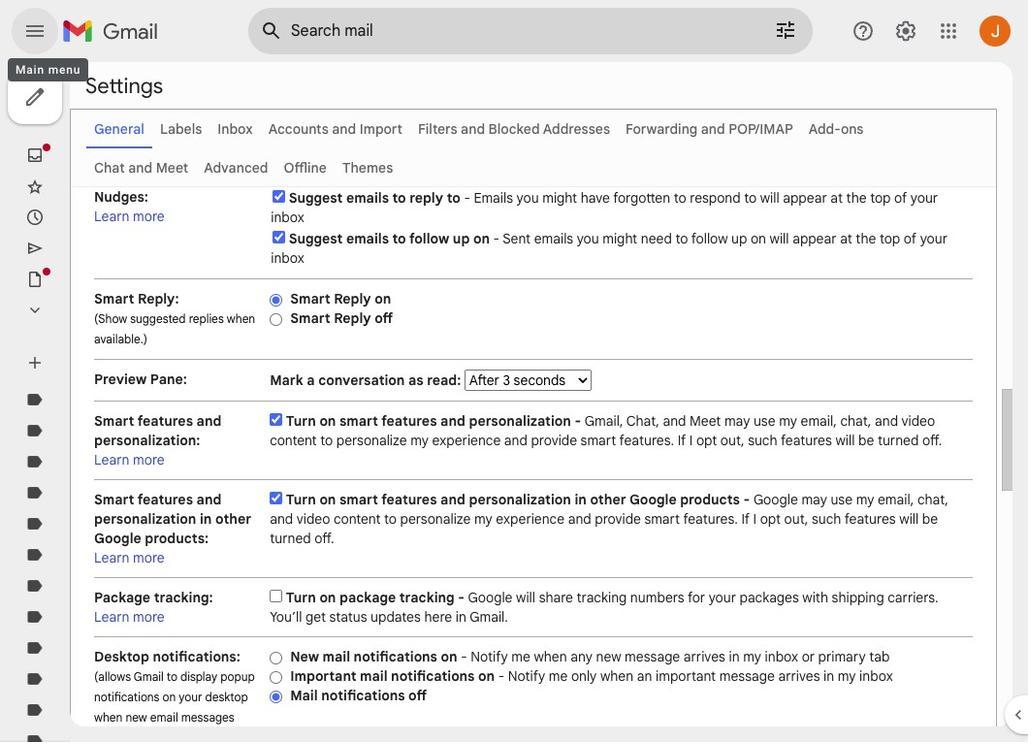 Task type: locate. For each thing, give the bounding box(es) containing it.
inbox
[[271, 209, 305, 226], [271, 249, 305, 267], [765, 648, 799, 666], [860, 668, 894, 685]]

will inside google may use my email, chat, and video content to personalize my experience and provide smart features. if i opt out, such features will be turned off.
[[900, 511, 920, 528]]

2 up from the left
[[732, 230, 748, 248]]

more down products:
[[133, 549, 165, 567]]

google right products
[[754, 491, 799, 509]]

0 horizontal spatial off
[[375, 310, 393, 327]]

smart inside smart reply: (show suggested replies when available.)
[[94, 290, 134, 308]]

learn down package
[[94, 609, 130, 626]]

offline link
[[284, 159, 327, 177]]

0 vertical spatial i
[[690, 432, 693, 449]]

2 learn from the top
[[94, 451, 130, 469]]

desktop
[[94, 648, 149, 666]]

personalize inside google may use my email, chat, and video content to personalize my experience and provide smart features. if i opt out, such features will be turned off.
[[400, 511, 471, 528]]

if up products
[[678, 432, 686, 449]]

if inside gmail, chat, and meet may use my email, chat, and video content to personalize my experience and provide smart features. if i opt out, such features will be turned off.
[[678, 432, 686, 449]]

your inside - emails you might have forgotten to respond to will appear at the top of your inbox
[[911, 189, 939, 207]]

nudges:
[[94, 188, 149, 206]]

suggest down offline link
[[289, 189, 343, 207]]

tracking inside the google will share tracking numbers for your packages with shipping carriers. you'll get status updates here in gmail.
[[577, 589, 627, 607]]

1 vertical spatial email,
[[878, 491, 915, 509]]

1 learn from the top
[[94, 208, 130, 225]]

emails down suggest emails to reply to
[[346, 230, 389, 248]]

None checkbox
[[273, 231, 286, 244], [270, 492, 283, 505], [273, 231, 286, 244], [270, 492, 283, 505]]

in down primary
[[824, 668, 835, 685]]

learn more link down the nudges:
[[94, 208, 165, 225]]

notifications down updates
[[354, 648, 438, 666]]

suggest for suggest emails to reply to
[[289, 189, 343, 207]]

off
[[375, 310, 393, 327], [409, 687, 427, 705]]

or
[[802, 648, 815, 666]]

notifications down (allows
[[94, 690, 160, 705]]

chat,
[[841, 413, 872, 430], [918, 491, 949, 509]]

arrives up important
[[684, 648, 726, 666]]

your inside - sent emails you might need to follow up on will appear at the top of your inbox
[[921, 230, 948, 248]]

1 horizontal spatial may
[[802, 491, 828, 509]]

turned inside google may use my email, chat, and video content to personalize my experience and provide smart features. if i opt out, such features will be turned off.
[[270, 530, 311, 547]]

smart features and personalization in other google products: learn more
[[94, 491, 252, 567]]

i inside gmail, chat, and meet may use my email, chat, and video content to personalize my experience and provide smart features. if i opt out, such features will be turned off.
[[690, 432, 693, 449]]

provide up numbers
[[595, 511, 641, 528]]

1 turn from the top
[[286, 413, 316, 430]]

to down conversation in the left bottom of the page
[[321, 432, 333, 449]]

smart for smart features and personalization in other google products: learn more
[[94, 491, 134, 509]]

an
[[637, 668, 653, 685]]

personalization for in
[[469, 491, 572, 509]]

more down the nudges:
[[133, 208, 165, 225]]

navigation
[[0, 62, 233, 743]]

important
[[290, 668, 357, 685]]

1 vertical spatial meet
[[690, 413, 722, 430]]

0 vertical spatial turned
[[878, 432, 920, 449]]

settings image
[[895, 19, 918, 43]]

1 vertical spatial opt
[[761, 511, 781, 528]]

email,
[[801, 413, 838, 430], [878, 491, 915, 509]]

on inside the 'desktop notifications: (allows gmail to display popup notifications on your desktop when new email messages arrive)'
[[163, 690, 176, 705]]

2 reply from the top
[[334, 310, 371, 327]]

0 vertical spatial other
[[591, 491, 627, 509]]

up left sent
[[453, 230, 470, 248]]

will inside gmail, chat, and meet may use my email, chat, and video content to personalize my experience and provide smart features. if i opt out, such features will be turned off.
[[836, 432, 856, 449]]

follow
[[410, 230, 450, 248], [692, 230, 729, 248]]

labels
[[160, 120, 202, 138]]

turn on smart features and personalization in other google products -
[[286, 491, 754, 509]]

reply up smart reply off
[[334, 290, 371, 308]]

suggest up smart reply on in the top of the page
[[289, 230, 343, 248]]

important
[[656, 668, 716, 685]]

may inside google may use my email, chat, and video content to personalize my experience and provide smart features. if i opt out, such features will be turned off.
[[802, 491, 828, 509]]

1 reply from the top
[[334, 290, 371, 308]]

more down package
[[133, 609, 165, 626]]

0 horizontal spatial if
[[678, 432, 686, 449]]

0 horizontal spatial turned
[[270, 530, 311, 547]]

inbox inside - sent emails you might need to follow up on will appear at the top of your inbox
[[271, 249, 305, 267]]

video inside google may use my email, chat, and video content to personalize my experience and provide smart features. if i opt out, such features will be turned off.
[[297, 511, 330, 528]]

1 horizontal spatial be
[[923, 511, 939, 528]]

need
[[641, 230, 673, 248]]

0 vertical spatial provide
[[531, 432, 578, 449]]

0 vertical spatial off
[[375, 310, 393, 327]]

gmail.
[[470, 609, 509, 626]]

1 vertical spatial such
[[812, 511, 842, 528]]

learn down the nudges:
[[94, 208, 130, 225]]

1 horizontal spatial follow
[[692, 230, 729, 248]]

2 more from the top
[[133, 451, 165, 469]]

- inside - emails you might have forgotten to respond to will appear at the top of your inbox
[[464, 189, 471, 207]]

0 vertical spatial the
[[847, 189, 867, 207]]

0 vertical spatial mail
[[323, 648, 350, 666]]

opt inside gmail, chat, and meet may use my email, chat, and video content to personalize my experience and provide smart features. if i opt out, such features will be turned off.
[[697, 432, 718, 449]]

1 more from the top
[[133, 208, 165, 225]]

google
[[630, 491, 677, 509], [754, 491, 799, 509], [94, 530, 141, 547], [468, 589, 513, 607]]

smart inside 'smart features and personalization in other google products: learn more'
[[94, 491, 134, 509]]

use inside google may use my email, chat, and video content to personalize my experience and provide smart features. if i opt out, such features will be turned off.
[[831, 491, 853, 509]]

1 vertical spatial at
[[841, 230, 853, 248]]

notify down gmail. on the bottom left of page
[[471, 648, 508, 666]]

meet inside gmail, chat, and meet may use my email, chat, and video content to personalize my experience and provide smart features. if i opt out, such features will be turned off.
[[690, 413, 722, 430]]

0 vertical spatial might
[[543, 189, 578, 207]]

me left only
[[549, 668, 568, 685]]

2 vertical spatial personalization
[[94, 511, 196, 528]]

off down here
[[409, 687, 427, 705]]

personalization inside 'smart features and personalization in other google products: learn more'
[[94, 511, 196, 528]]

emails
[[346, 189, 389, 207], [346, 230, 389, 248], [535, 230, 574, 248]]

smart up personalization:
[[94, 413, 134, 430]]

learn more link down package
[[94, 609, 165, 626]]

smart up (show at the left of page
[[94, 290, 134, 308]]

1 horizontal spatial turned
[[878, 432, 920, 449]]

read:
[[427, 372, 461, 389]]

1 vertical spatial of
[[905, 230, 917, 248]]

emails
[[474, 189, 514, 207]]

1 horizontal spatial opt
[[761, 511, 781, 528]]

1 vertical spatial be
[[923, 511, 939, 528]]

out, up products
[[721, 432, 745, 449]]

message right important
[[720, 668, 775, 685]]

0 horizontal spatial content
[[270, 432, 317, 449]]

1 horizontal spatial video
[[902, 413, 936, 430]]

1 vertical spatial suggest
[[289, 230, 343, 248]]

to left reply
[[393, 189, 406, 207]]

0 horizontal spatial such
[[749, 432, 778, 449]]

0 horizontal spatial provide
[[531, 432, 578, 449]]

of inside - emails you might have forgotten to respond to will appear at the top of your inbox
[[895, 189, 908, 207]]

status
[[330, 609, 367, 626]]

(show
[[94, 312, 127, 326]]

up down respond
[[732, 230, 748, 248]]

new left email at the left bottom of the page
[[126, 711, 147, 725]]

to right respond
[[745, 189, 757, 207]]

appear
[[784, 189, 828, 207], [793, 230, 837, 248]]

4 more from the top
[[133, 609, 165, 626]]

shipping
[[832, 589, 885, 607]]

advanced link
[[204, 159, 268, 177]]

1 horizontal spatial content
[[334, 511, 381, 528]]

as
[[409, 372, 424, 389]]

0 vertical spatial if
[[678, 432, 686, 449]]

offline
[[284, 159, 327, 177]]

1 vertical spatial may
[[802, 491, 828, 509]]

learn more link for nudges:
[[94, 208, 165, 225]]

3 learn more link from the top
[[94, 549, 165, 567]]

get
[[306, 609, 326, 626]]

2 follow from the left
[[692, 230, 729, 248]]

main menu
[[16, 63, 81, 77]]

personalize
[[337, 432, 407, 449], [400, 511, 471, 528]]

inbox up smart reply on option
[[271, 249, 305, 267]]

0 horizontal spatial use
[[754, 413, 776, 430]]

mail up important
[[323, 648, 350, 666]]

features inside 'smart features and personalization in other google products: learn more'
[[138, 491, 193, 509]]

advanced
[[204, 159, 268, 177]]

out, up with
[[785, 511, 809, 528]]

notifications
[[354, 648, 438, 666], [391, 668, 475, 685], [321, 687, 405, 705], [94, 690, 160, 705]]

appear inside - emails you might have forgotten to respond to will appear at the top of your inbox
[[784, 189, 828, 207]]

1 vertical spatial experience
[[496, 511, 565, 528]]

1 follow from the left
[[410, 230, 450, 248]]

forwarding and pop/imap link
[[626, 120, 794, 138]]

2 turn from the top
[[286, 491, 316, 509]]

learn down personalization:
[[94, 451, 130, 469]]

for
[[688, 589, 706, 607]]

1 horizontal spatial email,
[[878, 491, 915, 509]]

smart inside google may use my email, chat, and video content to personalize my experience and provide smart features. if i opt out, such features will be turned off.
[[645, 511, 681, 528]]

1 vertical spatial reply
[[334, 310, 371, 327]]

tracking
[[400, 589, 455, 607], [577, 589, 627, 607]]

i up products
[[690, 432, 693, 449]]

0 horizontal spatial might
[[543, 189, 578, 207]]

0 vertical spatial use
[[754, 413, 776, 430]]

add-ons link
[[809, 120, 864, 138]]

reply down smart reply on in the top of the page
[[334, 310, 371, 327]]

more inside 'smart features and personalization in other google products: learn more'
[[133, 549, 165, 567]]

off.
[[923, 432, 943, 449], [315, 530, 334, 547]]

0 horizontal spatial follow
[[410, 230, 450, 248]]

provide up turn on smart features and personalization in other google products -
[[531, 432, 578, 449]]

0 vertical spatial meet
[[156, 159, 188, 177]]

reply for on
[[334, 290, 371, 308]]

1 horizontal spatial i
[[754, 511, 757, 528]]

experience down turn on smart features and personalization in other google products -
[[496, 511, 565, 528]]

will inside - sent emails you might need to follow up on will appear at the top of your inbox
[[770, 230, 790, 248]]

content
[[270, 432, 317, 449], [334, 511, 381, 528]]

follow down respond
[[692, 230, 729, 248]]

1 horizontal spatial tracking
[[577, 589, 627, 607]]

google inside the google will share tracking numbers for your packages with shipping carriers. you'll get status updates here in gmail.
[[468, 589, 513, 607]]

learn inside package tracking: learn more
[[94, 609, 130, 626]]

0 vertical spatial be
[[859, 432, 875, 449]]

0 vertical spatial experience
[[432, 432, 501, 449]]

0 vertical spatial you
[[517, 189, 539, 207]]

0 horizontal spatial meet
[[156, 159, 188, 177]]

be
[[859, 432, 875, 449], [923, 511, 939, 528]]

1 horizontal spatial provide
[[595, 511, 641, 528]]

smart right smart reply off option on the left top
[[290, 310, 331, 327]]

a
[[307, 372, 315, 389]]

ons
[[841, 120, 864, 138]]

mark a conversation as read:
[[270, 372, 465, 389]]

0 vertical spatial features.
[[620, 432, 675, 449]]

1 vertical spatial the
[[857, 230, 877, 248]]

in up products:
[[200, 511, 212, 528]]

mail for new
[[323, 648, 350, 666]]

when up arrive)
[[94, 711, 123, 725]]

1 vertical spatial might
[[603, 230, 638, 248]]

mark
[[270, 372, 304, 389]]

updates
[[371, 609, 421, 626]]

0 vertical spatial video
[[902, 413, 936, 430]]

chat and meet
[[94, 159, 188, 177]]

accounts and import
[[269, 120, 403, 138]]

Important mail notifications on radio
[[270, 671, 283, 685]]

use inside gmail, chat, and meet may use my email, chat, and video content to personalize my experience and provide smart features. if i opt out, such features will be turned off.
[[754, 413, 776, 430]]

content up the package
[[334, 511, 381, 528]]

0 horizontal spatial email,
[[801, 413, 838, 430]]

1 horizontal spatial such
[[812, 511, 842, 528]]

None checkbox
[[273, 190, 286, 203], [270, 414, 283, 426], [270, 590, 283, 603], [273, 190, 286, 203], [270, 414, 283, 426], [270, 590, 283, 603]]

meet right chat,
[[690, 413, 722, 430]]

learn more link for smart features and personalization in other google products:
[[94, 549, 165, 567]]

more inside package tracking: learn more
[[133, 609, 165, 626]]

provide inside gmail, chat, and meet may use my email, chat, and video content to personalize my experience and provide smart features. if i opt out, such features will be turned off.
[[531, 432, 578, 449]]

1 vertical spatial use
[[831, 491, 853, 509]]

notify for notify me when any new message arrives in my inbox or primary tab
[[471, 648, 508, 666]]

inbox down offline
[[271, 209, 305, 226]]

1 vertical spatial new
[[126, 711, 147, 725]]

learn more link down personalization:
[[94, 451, 165, 469]]

0 vertical spatial out,
[[721, 432, 745, 449]]

i up packages on the right
[[754, 511, 757, 528]]

1 vertical spatial turn
[[286, 491, 316, 509]]

message up an
[[625, 648, 681, 666]]

google may use my email, chat, and video content to personalize my experience and provide smart features. if i opt out, such features will be turned off.
[[270, 491, 949, 547]]

0 horizontal spatial features.
[[620, 432, 675, 449]]

1 horizontal spatial out,
[[785, 511, 809, 528]]

google left products:
[[94, 530, 141, 547]]

email, inside google may use my email, chat, and video content to personalize my experience and provide smart features. if i opt out, such features will be turned off.
[[878, 491, 915, 509]]

at inside - sent emails you might need to follow up on will appear at the top of your inbox
[[841, 230, 853, 248]]

of inside - sent emails you might need to follow up on will appear at the top of your inbox
[[905, 230, 917, 248]]

on
[[474, 230, 490, 248], [751, 230, 767, 248], [375, 290, 391, 308], [320, 413, 336, 430], [320, 491, 336, 509], [320, 589, 336, 607], [441, 648, 458, 666], [479, 668, 495, 685], [163, 690, 176, 705]]

1 vertical spatial me
[[549, 668, 568, 685]]

0 horizontal spatial other
[[215, 511, 252, 528]]

off down smart reply on in the top of the page
[[375, 310, 393, 327]]

me left any
[[512, 648, 531, 666]]

0 horizontal spatial off.
[[315, 530, 334, 547]]

to inside the 'desktop notifications: (allows gmail to display popup notifications on your desktop when new email messages arrive)'
[[167, 670, 178, 684]]

1 vertical spatial personalization
[[469, 491, 572, 509]]

0 vertical spatial at
[[831, 189, 844, 207]]

available.)
[[94, 332, 148, 347]]

smart inside smart features and personalization: learn more
[[94, 413, 134, 430]]

1 vertical spatial chat,
[[918, 491, 949, 509]]

smart down personalization:
[[94, 491, 134, 509]]

1 tracking from the left
[[400, 589, 455, 607]]

0 vertical spatial notify
[[471, 648, 508, 666]]

arrives down or
[[779, 668, 821, 685]]

turn on smart features and personalization -
[[286, 413, 585, 430]]

1 vertical spatial provide
[[595, 511, 641, 528]]

1 horizontal spatial features.
[[684, 511, 739, 528]]

products
[[681, 491, 741, 509]]

0 horizontal spatial new
[[126, 711, 147, 725]]

such inside gmail, chat, and meet may use my email, chat, and video content to personalize my experience and provide smart features. if i opt out, such features will be turned off.
[[749, 432, 778, 449]]

of
[[895, 189, 908, 207], [905, 230, 917, 248]]

turned inside gmail, chat, and meet may use my email, chat, and video content to personalize my experience and provide smart features. if i opt out, such features will be turned off.
[[878, 432, 920, 449]]

smart right smart reply on option
[[290, 290, 331, 308]]

when left an
[[601, 668, 634, 685]]

to right gmail
[[167, 670, 178, 684]]

preview
[[94, 371, 147, 388]]

meet down labels "link"
[[156, 159, 188, 177]]

you down - emails you might have forgotten to respond to will appear at the top of your inbox at top
[[577, 230, 600, 248]]

experience down 'turn on smart features and personalization -' at the bottom of page
[[432, 432, 501, 449]]

3 learn from the top
[[94, 549, 130, 567]]

1 vertical spatial video
[[297, 511, 330, 528]]

import
[[360, 120, 403, 138]]

features.
[[620, 432, 675, 449], [684, 511, 739, 528]]

tracking up here
[[400, 589, 455, 607]]

0 vertical spatial reply
[[334, 290, 371, 308]]

1 horizontal spatial off.
[[923, 432, 943, 449]]

1 vertical spatial you
[[577, 230, 600, 248]]

i inside google may use my email, chat, and video content to personalize my experience and provide smart features. if i opt out, such features will be turned off.
[[754, 511, 757, 528]]

1 learn more link from the top
[[94, 208, 165, 225]]

inbox
[[218, 120, 253, 138]]

your
[[911, 189, 939, 207], [921, 230, 948, 248], [709, 589, 737, 607], [179, 690, 202, 705]]

replies
[[189, 312, 224, 326]]

up inside - sent emails you might need to follow up on will appear at the top of your inbox
[[732, 230, 748, 248]]

1 horizontal spatial me
[[549, 668, 568, 685]]

new up important mail notifications on - notify me only when an important message arrives in my inbox
[[596, 648, 622, 666]]

features. down chat,
[[620, 432, 675, 449]]

notifications down important
[[321, 687, 405, 705]]

opt up products
[[697, 432, 718, 449]]

appear inside - sent emails you might need to follow up on will appear at the top of your inbox
[[793, 230, 837, 248]]

you right emails
[[517, 189, 539, 207]]

1 horizontal spatial might
[[603, 230, 638, 248]]

turn for turn on smart features and personalization -
[[286, 413, 316, 430]]

mail
[[290, 687, 318, 705]]

learn more link up package
[[94, 549, 165, 567]]

main menu image
[[23, 19, 47, 43]]

off for smart reply off
[[375, 310, 393, 327]]

might down - emails you might have forgotten to respond to will appear at the top of your inbox at top
[[603, 230, 638, 248]]

mail up mail notifications off
[[360, 668, 388, 685]]

to up turn on package tracking -
[[384, 511, 397, 528]]

1 horizontal spatial you
[[577, 230, 600, 248]]

1 vertical spatial notify
[[508, 668, 546, 685]]

meet
[[156, 159, 188, 177], [690, 413, 722, 430]]

emails for follow
[[346, 230, 389, 248]]

inbox left or
[[765, 648, 799, 666]]

new
[[290, 648, 319, 666]]

- inside - sent emails you might need to follow up on will appear at the top of your inbox
[[494, 230, 500, 248]]

1 horizontal spatial meet
[[690, 413, 722, 430]]

content inside gmail, chat, and meet may use my email, chat, and video content to personalize my experience and provide smart features. if i opt out, such features will be turned off.
[[270, 432, 317, 449]]

accounts and import link
[[269, 120, 403, 138]]

1 vertical spatial turned
[[270, 530, 311, 547]]

0 horizontal spatial video
[[297, 511, 330, 528]]

smart for smart reply: (show suggested replies when available.)
[[94, 290, 134, 308]]

might left have on the top of the page
[[543, 189, 578, 207]]

to
[[393, 189, 406, 207], [447, 189, 461, 207], [674, 189, 687, 207], [745, 189, 757, 207], [393, 230, 406, 248], [676, 230, 689, 248], [321, 432, 333, 449], [384, 511, 397, 528], [167, 670, 178, 684]]

experience
[[432, 432, 501, 449], [496, 511, 565, 528]]

1 up from the left
[[453, 230, 470, 248]]

such
[[749, 432, 778, 449], [812, 511, 842, 528]]

4 learn more link from the top
[[94, 609, 165, 626]]

tracking right share
[[577, 589, 627, 607]]

2 tracking from the left
[[577, 589, 627, 607]]

0 horizontal spatial opt
[[697, 432, 718, 449]]

in
[[575, 491, 587, 509], [200, 511, 212, 528], [456, 609, 467, 626], [729, 648, 740, 666], [824, 668, 835, 685]]

arrives
[[684, 648, 726, 666], [779, 668, 821, 685]]

0 vertical spatial opt
[[697, 432, 718, 449]]

0 horizontal spatial may
[[725, 413, 751, 430]]

0 horizontal spatial out,
[[721, 432, 745, 449]]

follow down reply
[[410, 230, 450, 248]]

share
[[539, 589, 574, 607]]

more inside "nudges: learn more"
[[133, 208, 165, 225]]

0 vertical spatial appear
[[784, 189, 828, 207]]

emails right sent
[[535, 230, 574, 248]]

video
[[902, 413, 936, 430], [297, 511, 330, 528]]

off for mail notifications off
[[409, 687, 427, 705]]

0 vertical spatial suggest
[[289, 189, 343, 207]]

popup
[[221, 670, 255, 684]]

0 vertical spatial such
[[749, 432, 778, 449]]

1 horizontal spatial arrives
[[779, 668, 821, 685]]

gmail image
[[62, 12, 168, 50]]

3 more from the top
[[133, 549, 165, 567]]

emails for reply
[[346, 189, 389, 207]]

emails down themes
[[346, 189, 389, 207]]

tracking:
[[154, 589, 213, 607]]

personalization
[[469, 413, 572, 430], [469, 491, 572, 509], [94, 511, 196, 528]]

1 vertical spatial off.
[[315, 530, 334, 547]]

0 vertical spatial may
[[725, 413, 751, 430]]

0 vertical spatial personalization
[[469, 413, 572, 430]]

personalize down "mark a conversation as read:"
[[337, 432, 407, 449]]

personalize down turn on smart features and personalization in other google products -
[[400, 511, 471, 528]]

mail for important
[[360, 668, 388, 685]]

2 suggest from the top
[[289, 230, 343, 248]]

and inside smart features and personalization: learn more
[[197, 413, 222, 430]]

0 vertical spatial content
[[270, 432, 317, 449]]

0 vertical spatial top
[[871, 189, 892, 207]]

learn up package
[[94, 549, 130, 567]]

inbox link
[[218, 120, 253, 138]]

me for only
[[549, 668, 568, 685]]

reply
[[334, 290, 371, 308], [334, 310, 371, 327]]

1 suggest from the top
[[289, 189, 343, 207]]

content down mark
[[270, 432, 317, 449]]

chat, inside gmail, chat, and meet may use my email, chat, and video content to personalize my experience and provide smart features. if i opt out, such features will be turned off.
[[841, 413, 872, 430]]

learn inside 'smart features and personalization in other google products: learn more'
[[94, 549, 130, 567]]

features. down products
[[684, 511, 739, 528]]

3 turn from the top
[[286, 589, 316, 607]]

if up packages on the right
[[742, 511, 750, 528]]

2 learn more link from the top
[[94, 451, 165, 469]]

to left respond
[[674, 189, 687, 207]]

when right replies
[[227, 312, 255, 326]]

2 vertical spatial turn
[[286, 589, 316, 607]]

will inside - emails you might have forgotten to respond to will appear at the top of your inbox
[[761, 189, 780, 207]]

content inside google may use my email, chat, and video content to personalize my experience and provide smart features. if i opt out, such features will be turned off.
[[334, 511, 381, 528]]

to right need
[[676, 230, 689, 248]]

pop/imap
[[729, 120, 794, 138]]

preview pane:
[[94, 371, 187, 388]]

4 learn from the top
[[94, 609, 130, 626]]

follow inside - sent emails you might need to follow up on will appear at the top of your inbox
[[692, 230, 729, 248]]

None search field
[[248, 8, 813, 54]]

in right here
[[456, 609, 467, 626]]

more down personalization:
[[133, 451, 165, 469]]

forwarding and pop/imap
[[626, 120, 794, 138]]

your inside the 'desktop notifications: (allows gmail to display popup notifications on your desktop when new email messages arrive)'
[[179, 690, 202, 705]]

google up gmail. on the bottom left of page
[[468, 589, 513, 607]]

new mail notifications on - notify me when any new message arrives in my inbox or primary tab
[[290, 648, 890, 666]]

0 horizontal spatial be
[[859, 432, 875, 449]]

opt up packages on the right
[[761, 511, 781, 528]]

notify left only
[[508, 668, 546, 685]]

Smart Reply on radio
[[270, 293, 283, 308]]

1 vertical spatial message
[[720, 668, 775, 685]]

reply for off
[[334, 310, 371, 327]]



Task type: describe. For each thing, give the bounding box(es) containing it.
might inside - emails you might have forgotten to respond to will appear at the top of your inbox
[[543, 189, 578, 207]]

experience inside google may use my email, chat, and video content to personalize my experience and provide smart features. if i opt out, such features will be turned off.
[[496, 511, 565, 528]]

support image
[[852, 19, 876, 43]]

conversation
[[319, 372, 405, 389]]

reply
[[410, 189, 444, 207]]

desktop notifications: (allows gmail to display popup notifications on your desktop when new email messages arrive)
[[94, 648, 255, 743]]

google inside 'smart features and personalization in other google products: learn more'
[[94, 530, 141, 547]]

Smart Reply off radio
[[270, 312, 283, 327]]

smart for smart reply off
[[290, 310, 331, 327]]

off. inside gmail, chat, and meet may use my email, chat, and video content to personalize my experience and provide smart features. if i opt out, such features will be turned off.
[[923, 432, 943, 449]]

filters and blocked addresses
[[418, 120, 611, 138]]

in inside the google will share tracking numbers for your packages with shipping carriers. you'll get status updates here in gmail.
[[456, 609, 467, 626]]

google left products
[[630, 491, 677, 509]]

accounts
[[269, 120, 329, 138]]

notify for notify me only when an important message arrives in my inbox
[[508, 668, 546, 685]]

smart for smart features and personalization: learn more
[[94, 413, 134, 430]]

video inside gmail, chat, and meet may use my email, chat, and video content to personalize my experience and provide smart features. if i opt out, such features will be turned off.
[[902, 413, 936, 430]]

nudges: learn more
[[94, 188, 165, 225]]

features. inside gmail, chat, and meet may use my email, chat, and video content to personalize my experience and provide smart features. if i opt out, such features will be turned off.
[[620, 432, 675, 449]]

me for when
[[512, 648, 531, 666]]

New mail notifications on radio
[[270, 651, 283, 666]]

be inside gmail, chat, and meet may use my email, chat, and video content to personalize my experience and provide smart features. if i opt out, such features will be turned off.
[[859, 432, 875, 449]]

top inside - emails you might have forgotten to respond to will appear at the top of your inbox
[[871, 189, 892, 207]]

will inside the google will share tracking numbers for your packages with shipping carriers. you'll get status updates here in gmail.
[[516, 589, 536, 607]]

smart features and personalization: learn more
[[94, 413, 222, 469]]

blocked
[[489, 120, 540, 138]]

email
[[150, 711, 178, 725]]

provide inside google may use my email, chat, and video content to personalize my experience and provide smart features. if i opt out, such features will be turned off.
[[595, 511, 641, 528]]

personalization:
[[94, 432, 200, 449]]

smart reply: (show suggested replies when available.)
[[94, 290, 255, 347]]

to inside - sent emails you might need to follow up on will appear at the top of your inbox
[[676, 230, 689, 248]]

personalization for -
[[469, 413, 572, 430]]

turn for turn on package tracking -
[[286, 589, 316, 607]]

chat, inside google may use my email, chat, and video content to personalize my experience and provide smart features. if i opt out, such features will be turned off.
[[918, 491, 949, 509]]

if inside google may use my email, chat, and video content to personalize my experience and provide smart features. if i opt out, such features will be turned off.
[[742, 511, 750, 528]]

learn more link for package tracking:
[[94, 609, 165, 626]]

be inside google may use my email, chat, and video content to personalize my experience and provide smart features. if i opt out, such features will be turned off.
[[923, 511, 939, 528]]

personalize inside gmail, chat, and meet may use my email, chat, and video content to personalize my experience and provide smart features. if i opt out, such features will be turned off.
[[337, 432, 407, 449]]

chat,
[[627, 413, 660, 430]]

to inside google may use my email, chat, and video content to personalize my experience and provide smart features. if i opt out, such features will be turned off.
[[384, 511, 397, 528]]

tab
[[870, 648, 890, 666]]

the inside - emails you might have forgotten to respond to will appear at the top of your inbox
[[847, 189, 867, 207]]

0 vertical spatial arrives
[[684, 648, 726, 666]]

numbers
[[631, 589, 685, 607]]

suggest emails to reply to
[[289, 189, 461, 207]]

inbox down tab at the bottom
[[860, 668, 894, 685]]

in down gmail, chat, and meet may use my email, chat, and video content to personalize my experience and provide smart features. if i opt out, such features will be turned off.
[[575, 491, 587, 509]]

when left any
[[534, 648, 568, 666]]

labels link
[[160, 120, 202, 138]]

search mail image
[[254, 14, 289, 49]]

google inside google may use my email, chat, and video content to personalize my experience and provide smart features. if i opt out, such features will be turned off.
[[754, 491, 799, 509]]

such inside google may use my email, chat, and video content to personalize my experience and provide smart features. if i opt out, such features will be turned off.
[[812, 511, 842, 528]]

you'll
[[270, 609, 302, 626]]

add-
[[809, 120, 841, 138]]

gmail,
[[585, 413, 624, 430]]

packages
[[740, 589, 800, 607]]

the inside - sent emails you might need to follow up on will appear at the top of your inbox
[[857, 230, 877, 248]]

opt inside google may use my email, chat, and video content to personalize my experience and provide smart features. if i opt out, such features will be turned off.
[[761, 511, 781, 528]]

with
[[803, 589, 829, 607]]

turn for turn on smart features and personalization in other google products -
[[286, 491, 316, 509]]

tracking for package
[[400, 589, 455, 607]]

smart for smart reply on
[[290, 290, 331, 308]]

primary
[[819, 648, 867, 666]]

smart inside gmail, chat, and meet may use my email, chat, and video content to personalize my experience and provide smart features. if i opt out, such features will be turned off.
[[581, 432, 617, 449]]

Search mail text field
[[291, 21, 720, 41]]

1 vertical spatial arrives
[[779, 668, 821, 685]]

gmail, chat, and meet may use my email, chat, and video content to personalize my experience and provide smart features. if i opt out, such features will be turned off.
[[270, 413, 943, 449]]

package
[[340, 589, 396, 607]]

forgotten
[[614, 189, 671, 207]]

general link
[[94, 120, 145, 138]]

here
[[425, 609, 452, 626]]

advanced search options image
[[767, 11, 806, 50]]

arrive)
[[94, 731, 128, 743]]

notifications inside the 'desktop notifications: (allows gmail to display popup notifications on your desktop when new email messages arrive)'
[[94, 690, 160, 705]]

features inside smart features and personalization: learn more
[[138, 413, 193, 430]]

you inside - emails you might have forgotten to respond to will appear at the top of your inbox
[[517, 189, 539, 207]]

when inside the 'desktop notifications: (allows gmail to display popup notifications on your desktop when new email messages arrive)'
[[94, 711, 123, 725]]

off. inside google may use my email, chat, and video content to personalize my experience and provide smart features. if i opt out, such features will be turned off.
[[315, 530, 334, 547]]

features. inside google may use my email, chat, and video content to personalize my experience and provide smart features. if i opt out, such features will be turned off.
[[684, 511, 739, 528]]

tracking for share
[[577, 589, 627, 607]]

respond
[[690, 189, 741, 207]]

package
[[94, 589, 151, 607]]

Mail notifications off radio
[[270, 690, 283, 705]]

emails inside - sent emails you might need to follow up on will appear at the top of your inbox
[[535, 230, 574, 248]]

themes link
[[343, 159, 393, 177]]

carriers.
[[888, 589, 939, 607]]

to inside gmail, chat, and meet may use my email, chat, and video content to personalize my experience and provide smart features. if i opt out, such features will be turned off.
[[321, 432, 333, 449]]

(allows
[[94, 670, 131, 684]]

themes
[[343, 159, 393, 177]]

suggest for suggest emails to follow up on
[[289, 230, 343, 248]]

in down packages on the right
[[729, 648, 740, 666]]

when inside smart reply: (show suggested replies when available.)
[[227, 312, 255, 326]]

more inside smart features and personalization: learn more
[[133, 451, 165, 469]]

main
[[16, 63, 45, 77]]

at inside - emails you might have forgotten to respond to will appear at the top of your inbox
[[831, 189, 844, 207]]

and inside 'smart features and personalization in other google products: learn more'
[[197, 491, 222, 509]]

menu
[[48, 63, 81, 77]]

google will share tracking numbers for your packages with shipping carriers. you'll get status updates here in gmail.
[[270, 589, 939, 626]]

learn inside "nudges: learn more"
[[94, 208, 130, 225]]

filters and blocked addresses link
[[418, 120, 611, 138]]

learn more link for smart features and personalization:
[[94, 451, 165, 469]]

on inside - sent emails you might need to follow up on will appear at the top of your inbox
[[751, 230, 767, 248]]

messages
[[181, 711, 235, 725]]

desktop
[[205, 690, 248, 705]]

display
[[181, 670, 218, 684]]

new inside the 'desktop notifications: (allows gmail to display popup notifications on your desktop when new email messages arrive)'
[[126, 711, 147, 725]]

addresses
[[543, 120, 611, 138]]

features inside google may use my email, chat, and video content to personalize my experience and provide smart features. if i opt out, such features will be turned off.
[[845, 511, 897, 528]]

other inside 'smart features and personalization in other google products: learn more'
[[215, 511, 252, 528]]

might inside - sent emails you might need to follow up on will appear at the top of your inbox
[[603, 230, 638, 248]]

smart reply off
[[290, 310, 393, 327]]

you inside - sent emails you might need to follow up on will appear at the top of your inbox
[[577, 230, 600, 248]]

chat
[[94, 159, 125, 177]]

mail notifications off
[[290, 687, 427, 705]]

important mail notifications on - notify me only when an important message arrives in my inbox
[[290, 668, 894, 685]]

notifications:
[[153, 648, 241, 666]]

out, inside gmail, chat, and meet may use my email, chat, and video content to personalize my experience and provide smart features. if i opt out, such features will be turned off.
[[721, 432, 745, 449]]

0 vertical spatial new
[[596, 648, 622, 666]]

filters
[[418, 120, 458, 138]]

reply:
[[138, 290, 179, 308]]

sent
[[503, 230, 531, 248]]

0 vertical spatial message
[[625, 648, 681, 666]]

out, inside google may use my email, chat, and video content to personalize my experience and provide smart features. if i opt out, such features will be turned off.
[[785, 511, 809, 528]]

your inside the google will share tracking numbers for your packages with shipping carriers. you'll get status updates here in gmail.
[[709, 589, 737, 607]]

forwarding
[[626, 120, 698, 138]]

turn on package tracking -
[[286, 589, 468, 607]]

notifications down here
[[391, 668, 475, 685]]

in inside 'smart features and personalization in other google products: learn more'
[[200, 511, 212, 528]]

smart reply on
[[290, 290, 391, 308]]

- emails you might have forgotten to respond to will appear at the top of your inbox
[[271, 189, 939, 226]]

package tracking: learn more
[[94, 589, 213, 626]]

experience inside gmail, chat, and meet may use my email, chat, and video content to personalize my experience and provide smart features. if i opt out, such features will be turned off.
[[432, 432, 501, 449]]

gmail
[[134, 670, 164, 684]]

to down suggest emails to reply to
[[393, 230, 406, 248]]

learn inside smart features and personalization: learn more
[[94, 451, 130, 469]]

1 horizontal spatial message
[[720, 668, 775, 685]]

may inside gmail, chat, and meet may use my email, chat, and video content to personalize my experience and provide smart features. if i opt out, such features will be turned off.
[[725, 413, 751, 430]]

top inside - sent emails you might need to follow up on will appear at the top of your inbox
[[880, 230, 901, 248]]

have
[[581, 189, 610, 207]]

chat and meet link
[[94, 159, 188, 177]]

inbox inside - emails you might have forgotten to respond to will appear at the top of your inbox
[[271, 209, 305, 226]]

features inside gmail, chat, and meet may use my email, chat, and video content to personalize my experience and provide smart features. if i opt out, such features will be turned off.
[[781, 432, 833, 449]]

any
[[571, 648, 593, 666]]

email, inside gmail, chat, and meet may use my email, chat, and video content to personalize my experience and provide smart features. if i opt out, such features will be turned off.
[[801, 413, 838, 430]]

general
[[94, 120, 145, 138]]

pane:
[[150, 371, 187, 388]]

to right reply
[[447, 189, 461, 207]]



Task type: vqa. For each thing, say whether or not it's contained in the screenshot.
the bottom Mon,
no



